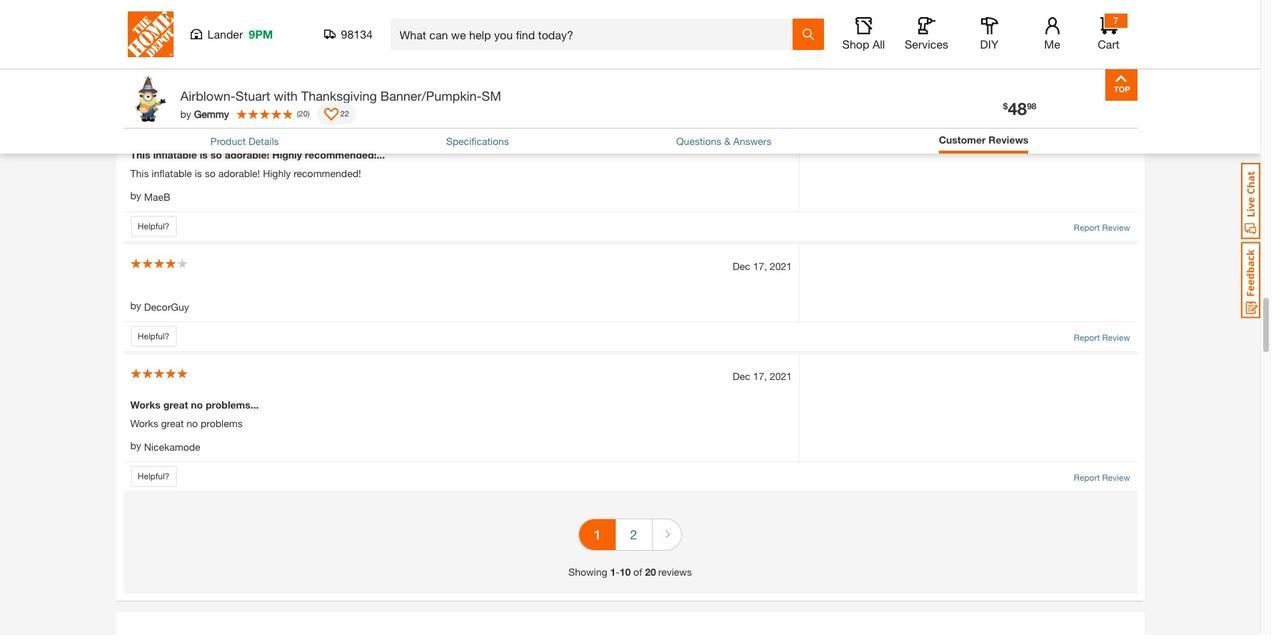 Task type: vqa. For each thing, say whether or not it's contained in the screenshot.
rightmost Limit
no



Task type: describe. For each thing, give the bounding box(es) containing it.
report review for works great no problems...
[[1074, 472, 1131, 483]]

services button
[[904, 17, 950, 51]]

98134 button
[[324, 27, 373, 41]]

1 vertical spatial 20
[[645, 566, 656, 578]]

2 very from the top
[[130, 27, 150, 39]]

works great no problems... works great no problems
[[130, 399, 259, 429]]

airblown-stuart with thanksgiving banner/pumpkin-sm
[[180, 88, 502, 104]]

by decorguy
[[130, 299, 189, 313]]

7
[[1114, 15, 1119, 26]]

cart 7
[[1098, 15, 1120, 51]]

report review button for this inflatable is so adorable! highly recommended!...
[[1074, 221, 1131, 234]]

17, for works great no problems...
[[754, 370, 767, 382]]

1 report from the top
[[1074, 82, 1101, 93]]

22 button
[[317, 103, 356, 124]]

reviews
[[989, 134, 1029, 146]]

banner/pumpkin-
[[381, 88, 482, 104]]

of
[[634, 566, 643, 578]]

0 vertical spatial easy
[[154, 9, 176, 21]]

1 report review from the top
[[1074, 82, 1131, 93]]

stuart
[[236, 88, 270, 104]]

1
[[610, 566, 616, 578]]

1 vertical spatial to
[[176, 27, 185, 39]]

by maeb
[[130, 189, 170, 203]]

1 vertical spatial inflatable
[[152, 167, 192, 179]]

helpful? button for works great no problems...
[[130, 466, 177, 487]]

0 vertical spatial to
[[179, 9, 188, 21]]

1 vertical spatial great
[[161, 417, 184, 429]]

)
[[308, 108, 310, 118]]

98134
[[341, 27, 373, 41]]

diy button
[[967, 17, 1013, 51]]

0 vertical spatial enjoy
[[285, 9, 311, 21]]

1 report review button from the top
[[1074, 81, 1131, 94]]

2021 for this inflatable is so adorable! highly recommended!... this inflatable is so adorable! highly recommended!
[[770, 120, 792, 132]]

0 vertical spatial the
[[223, 9, 241, 21]]

48
[[1008, 99, 1028, 119]]

9pm
[[249, 27, 273, 41]]

all
[[873, 37, 886, 51]]

1 very from the top
[[130, 9, 151, 21]]

1 vertical spatial adorable!
[[218, 167, 260, 179]]

report review button for works great no problems...
[[1074, 471, 1131, 484]]

shop all button
[[841, 17, 887, 51]]

answers
[[734, 135, 772, 147]]

1 helpful? button from the top
[[130, 76, 177, 97]]

problems
[[201, 417, 243, 429]]

nicekamode button
[[144, 439, 200, 454]]

customer reviews
[[939, 134, 1029, 146]]

dec for this inflatable is so adorable! highly recommended!... this inflatable is so adorable! highly recommended!
[[733, 120, 751, 132]]

diy
[[981, 37, 999, 51]]

98
[[1028, 101, 1037, 111]]

nicekamode
[[144, 441, 200, 453]]

services
[[905, 37, 949, 51]]

decorguy
[[144, 301, 189, 313]]

0 vertical spatial highly
[[272, 149, 302, 161]]

22
[[341, 108, 349, 118]]

report review button for by
[[1074, 331, 1131, 344]]

by for by sidmatt
[[130, 49, 141, 62]]

details
[[249, 135, 279, 147]]

report for this inflatable is so adorable! highly recommended!...
[[1074, 222, 1101, 233]]

showing
[[569, 566, 608, 578]]

decorguy button
[[144, 299, 189, 314]]

2 this from the top
[[130, 167, 149, 179]]

by for by nicekamode
[[130, 439, 141, 451]]

helpful? button for this inflatable is so adorable! highly recommended!...
[[130, 216, 177, 237]]

report review for by
[[1074, 332, 1131, 343]]

1 review from the top
[[1103, 82, 1131, 93]]

by sidmatt
[[130, 49, 179, 63]]

0 vertical spatial setup.
[[191, 9, 220, 21]]

1 vertical spatial is
[[195, 167, 202, 179]]

product details
[[210, 135, 279, 147]]

customer
[[939, 134, 986, 146]]

recommended!...
[[305, 149, 385, 161]]

report review for this inflatable is so adorable! highly recommended!...
[[1074, 222, 1131, 233]]

top button
[[1106, 69, 1138, 101]]

helpful? for by
[[138, 331, 170, 341]]

&
[[725, 135, 731, 147]]

shop all
[[843, 37, 886, 51]]

specifications
[[446, 135, 509, 147]]

very easy to setup. the children enjoy seeing him.... very easy to setup. the children enjoy seeing him.
[[130, 9, 376, 39]]

( 20 )
[[297, 108, 310, 118]]

2 navigation
[[579, 508, 682, 564]]

1 vertical spatial enjoy
[[276, 27, 300, 39]]

1 vertical spatial no
[[187, 417, 198, 429]]

2021 for works great no problems... works great no problems
[[770, 370, 792, 382]]

0 vertical spatial inflatable
[[153, 149, 197, 161]]

maeb button
[[144, 189, 170, 204]]

review for by
[[1103, 332, 1131, 343]]

sm
[[482, 88, 502, 104]]

display image
[[324, 108, 338, 122]]

gemmy
[[194, 108, 229, 120]]

1 vertical spatial the
[[218, 27, 235, 39]]

lander 9pm
[[208, 27, 273, 41]]

2 button
[[616, 519, 652, 550]]

by for by maeb
[[130, 189, 141, 201]]

report for works great no problems...
[[1074, 472, 1101, 483]]

dec for works great no problems... works great no problems
[[733, 370, 751, 382]]

lander
[[208, 27, 243, 41]]

recommended!
[[294, 167, 361, 179]]



Task type: locate. For each thing, give the bounding box(es) containing it.
4 review from the top
[[1103, 472, 1131, 483]]

1 vertical spatial dec
[[733, 260, 751, 272]]

-
[[616, 566, 620, 578]]

3 report review from the top
[[1074, 332, 1131, 343]]

no left problems
[[187, 417, 198, 429]]

by
[[130, 49, 141, 62], [180, 108, 191, 120], [130, 189, 141, 201], [130, 299, 141, 311], [130, 439, 141, 451]]

by nicekamode
[[130, 439, 200, 453]]

seeing up him.
[[313, 9, 345, 21]]

3 dec from the top
[[733, 370, 751, 382]]

2 vertical spatial 2021
[[770, 370, 792, 382]]

by left sidmatt "button"
[[130, 49, 141, 62]]

so
[[211, 149, 222, 161], [205, 167, 216, 179]]

product
[[210, 135, 246, 147]]

1 vertical spatial seeing
[[303, 27, 332, 39]]

by left maeb 'button'
[[130, 189, 141, 201]]

0 vertical spatial seeing
[[313, 9, 345, 21]]

1 vertical spatial highly
[[263, 167, 291, 179]]

report for by
[[1074, 332, 1101, 343]]

2 dec 17, 2021 from the top
[[733, 370, 792, 382]]

seeing left him.
[[303, 27, 332, 39]]

report
[[1074, 82, 1101, 93], [1074, 222, 1101, 233], [1074, 332, 1101, 343], [1074, 472, 1101, 483]]

2 vertical spatial dec
[[733, 370, 751, 382]]

2 helpful? button from the top
[[130, 216, 177, 237]]

works
[[130, 399, 161, 411], [130, 417, 158, 429]]

by inside by sidmatt
[[130, 49, 141, 62]]

children up the stuart
[[238, 27, 273, 39]]

setup. right the home depot logo
[[188, 27, 215, 39]]

setup. up lander
[[191, 9, 220, 21]]

1 2021 from the top
[[770, 120, 792, 132]]

shop
[[843, 37, 870, 51]]

by for by gemmy
[[180, 108, 191, 120]]

dec 17, 2021 for works great no problems...
[[733, 370, 792, 382]]

0 vertical spatial children
[[244, 9, 282, 21]]

seeing
[[313, 9, 345, 21], [303, 27, 332, 39]]

children up 9pm
[[244, 9, 282, 21]]

great
[[163, 399, 188, 411], [161, 417, 184, 429]]

sidmatt
[[144, 51, 179, 63]]

highly
[[272, 149, 302, 161], [263, 167, 291, 179]]

product image image
[[127, 76, 173, 122]]

20
[[299, 108, 308, 118], [645, 566, 656, 578]]

helpful? for this inflatable is so adorable! highly recommended!...
[[138, 221, 170, 231]]

enjoy
[[285, 9, 311, 21], [276, 27, 300, 39]]

airblown-
[[180, 88, 236, 104]]

helpful? down by nicekamode
[[138, 471, 170, 481]]

dec 17, 2021 for by
[[733, 260, 792, 272]]

2 report review from the top
[[1074, 222, 1131, 233]]

live chat image
[[1242, 163, 1261, 239]]

1 works from the top
[[130, 399, 161, 411]]

0 vertical spatial 2021
[[770, 120, 792, 132]]

10
[[620, 566, 631, 578]]

helpful?
[[138, 81, 170, 91], [138, 221, 170, 231], [138, 331, 170, 341], [138, 471, 170, 481]]

this
[[130, 149, 150, 161], [130, 167, 149, 179]]

1 vertical spatial setup.
[[188, 27, 215, 39]]

0 vertical spatial works
[[130, 399, 161, 411]]

helpful? button down maeb on the top left
[[130, 216, 177, 237]]

helpful? button down by decorguy in the left top of the page
[[130, 326, 177, 347]]

4 helpful? button from the top
[[130, 466, 177, 487]]

3 report review button from the top
[[1074, 331, 1131, 344]]

the up lander
[[223, 9, 241, 21]]

sidmatt button
[[144, 49, 179, 64]]

helpful? for works great no problems...
[[138, 471, 170, 481]]

20 right of
[[645, 566, 656, 578]]

children
[[244, 9, 282, 21], [238, 27, 273, 39]]

4 report review from the top
[[1074, 472, 1131, 483]]

1 dec from the top
[[733, 120, 751, 132]]

2 2021 from the top
[[770, 260, 792, 272]]

thanksgiving
[[301, 88, 377, 104]]

3 review from the top
[[1103, 332, 1131, 343]]

me button
[[1030, 17, 1076, 51]]

is
[[200, 149, 208, 161], [195, 167, 202, 179]]

the
[[223, 9, 241, 21], [218, 27, 235, 39]]

showing 1 - 10 of 20 reviews
[[569, 566, 692, 578]]

report review
[[1074, 82, 1131, 93], [1074, 222, 1131, 233], [1074, 332, 1131, 343], [1074, 472, 1131, 483]]

by left gemmy
[[180, 108, 191, 120]]

3 2021 from the top
[[770, 370, 792, 382]]

1 17, from the top
[[754, 260, 767, 272]]

dec 17, 2021
[[733, 260, 792, 272], [733, 370, 792, 382]]

2 helpful? from the top
[[138, 221, 170, 231]]

the home depot logo image
[[128, 11, 173, 57]]

report review button
[[1074, 81, 1131, 94], [1074, 221, 1131, 234], [1074, 331, 1131, 344], [1074, 471, 1131, 484]]

1 this from the top
[[130, 149, 150, 161]]

2 report from the top
[[1074, 222, 1101, 233]]

him.
[[335, 27, 354, 39]]

by left nicekamode button at the bottom left of the page
[[130, 439, 141, 451]]

helpful? down maeb on the top left
[[138, 221, 170, 231]]

0 horizontal spatial 20
[[299, 108, 308, 118]]

1 dec 17, 2021 from the top
[[733, 260, 792, 272]]

very
[[130, 9, 151, 21], [130, 27, 150, 39]]

0 vertical spatial great
[[163, 399, 188, 411]]

by gemmy
[[180, 108, 229, 120]]

3 helpful? from the top
[[138, 331, 170, 341]]

problems...
[[206, 399, 259, 411]]

17, for by
[[754, 260, 767, 272]]

0 vertical spatial no
[[191, 399, 203, 411]]

0 vertical spatial very
[[130, 9, 151, 21]]

2 17, from the top
[[754, 370, 767, 382]]

4 helpful? from the top
[[138, 471, 170, 481]]

this inflatable is so adorable! highly recommended!... this inflatable is so adorable! highly recommended!
[[130, 149, 385, 179]]

0 vertical spatial dec 17, 2021
[[733, 260, 792, 272]]

setup.
[[191, 9, 220, 21], [188, 27, 215, 39]]

easy
[[154, 9, 176, 21], [152, 27, 173, 39]]

1 vertical spatial 2021
[[770, 260, 792, 272]]

1 horizontal spatial 20
[[645, 566, 656, 578]]

(
[[297, 108, 299, 118]]

questions
[[677, 135, 722, 147]]

to
[[179, 9, 188, 21], [176, 27, 185, 39]]

20 left display icon
[[299, 108, 308, 118]]

1 vertical spatial so
[[205, 167, 216, 179]]

$
[[1004, 101, 1008, 111]]

1 vertical spatial 17,
[[754, 370, 767, 382]]

23,
[[754, 120, 767, 132]]

0 vertical spatial so
[[211, 149, 222, 161]]

customer reviews button
[[939, 132, 1029, 150], [939, 132, 1029, 147]]

by inside 'by maeb'
[[130, 189, 141, 201]]

him....
[[348, 9, 376, 21]]

helpful? button down by nicekamode
[[130, 466, 177, 487]]

review for works great no problems...
[[1103, 472, 1131, 483]]

no up problems
[[191, 399, 203, 411]]

adorable!
[[225, 149, 270, 161], [218, 167, 260, 179]]

dec 23, 2021
[[733, 120, 792, 132]]

1 vertical spatial works
[[130, 417, 158, 429]]

0 vertical spatial 20
[[299, 108, 308, 118]]

3 helpful? button from the top
[[130, 326, 177, 347]]

by inside by nicekamode
[[130, 439, 141, 451]]

0 vertical spatial 17,
[[754, 260, 767, 272]]

reviews
[[659, 566, 692, 578]]

1 vertical spatial dec 17, 2021
[[733, 370, 792, 382]]

me
[[1045, 37, 1061, 51]]

the left 9pm
[[218, 27, 235, 39]]

0 vertical spatial adorable!
[[225, 149, 270, 161]]

What can we help you find today? search field
[[400, 19, 792, 49]]

1 vertical spatial children
[[238, 27, 273, 39]]

1 vertical spatial this
[[130, 167, 149, 179]]

2 dec from the top
[[733, 260, 751, 272]]

4 report review button from the top
[[1074, 471, 1131, 484]]

1 vertical spatial easy
[[152, 27, 173, 39]]

review
[[1103, 82, 1131, 93], [1103, 222, 1131, 233], [1103, 332, 1131, 343], [1103, 472, 1131, 483]]

1 vertical spatial very
[[130, 27, 150, 39]]

0 vertical spatial this
[[130, 149, 150, 161]]

helpful? down by decorguy in the left top of the page
[[138, 331, 170, 341]]

2 review from the top
[[1103, 222, 1131, 233]]

by for by decorguy
[[130, 299, 141, 311]]

by inside by decorguy
[[130, 299, 141, 311]]

0 vertical spatial dec
[[733, 120, 751, 132]]

0 vertical spatial is
[[200, 149, 208, 161]]

maeb
[[144, 191, 170, 203]]

questions & answers
[[677, 135, 772, 147]]

3 report from the top
[[1074, 332, 1101, 343]]

specifications button
[[446, 134, 509, 149], [446, 134, 509, 149]]

helpful? down by sidmatt
[[138, 81, 170, 91]]

2021
[[770, 120, 792, 132], [770, 260, 792, 272], [770, 370, 792, 382]]

1 helpful? from the top
[[138, 81, 170, 91]]

review for this inflatable is so adorable! highly recommended!...
[[1103, 222, 1131, 233]]

questions & answers button
[[677, 134, 772, 149], [677, 134, 772, 149]]

17,
[[754, 260, 767, 272], [754, 370, 767, 382]]

$ 48 98
[[1004, 99, 1037, 119]]

dec
[[733, 120, 751, 132], [733, 260, 751, 272], [733, 370, 751, 382]]

cart
[[1098, 37, 1120, 51]]

2 works from the top
[[130, 417, 158, 429]]

2 report review button from the top
[[1074, 221, 1131, 234]]

with
[[274, 88, 298, 104]]

by left decorguy button
[[130, 299, 141, 311]]

feedback link image
[[1242, 242, 1261, 319]]

helpful? button down by sidmatt
[[130, 76, 177, 97]]

product details button
[[210, 134, 279, 149], [210, 134, 279, 149]]

4 report from the top
[[1074, 472, 1101, 483]]

2
[[631, 526, 638, 542]]

helpful? button for by
[[130, 326, 177, 347]]



